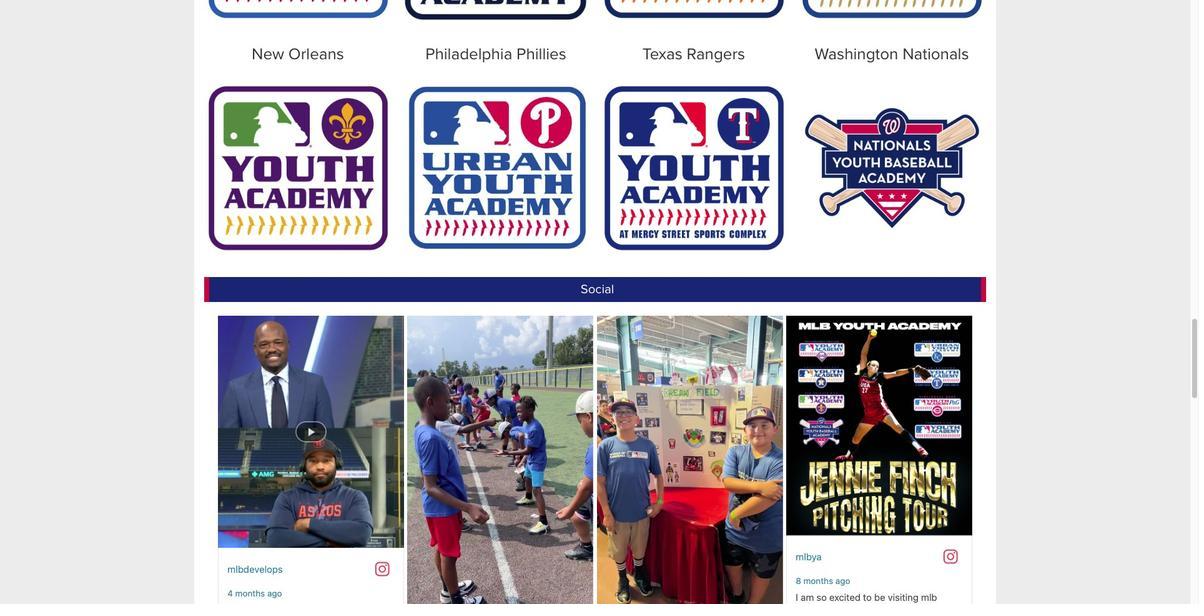 Task type: describe. For each thing, give the bounding box(es) containing it.
texas
[[643, 44, 683, 64]]

phillies
[[517, 44, 566, 64]]

orleans
[[288, 44, 344, 64]]

new orleans
[[252, 44, 344, 64]]

washington nationals
[[815, 44, 969, 64]]



Task type: vqa. For each thing, say whether or not it's contained in the screenshot.
bottommost AL
no



Task type: locate. For each thing, give the bounding box(es) containing it.
nationals
[[903, 44, 969, 64]]

social
[[581, 282, 614, 297]]

rangers
[[687, 44, 745, 64]]

philadelphia phillies
[[425, 44, 566, 64]]

texas rangers
[[643, 44, 745, 64]]

washington
[[815, 44, 898, 64]]

new
[[252, 44, 284, 64]]

philadelphia
[[425, 44, 512, 64]]



